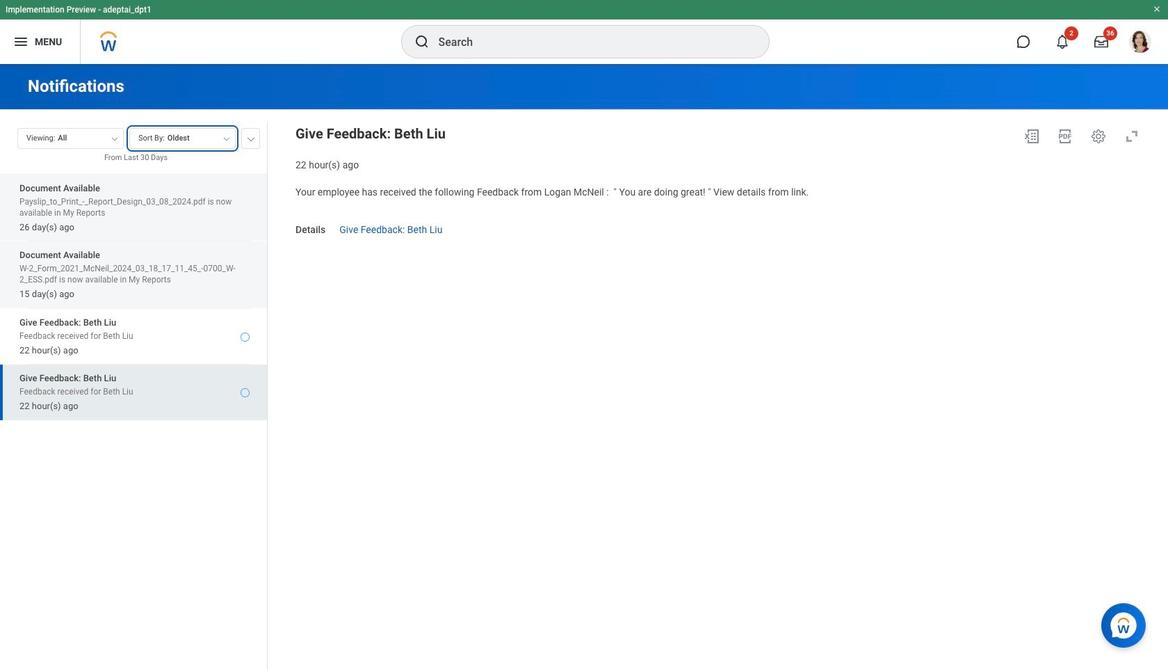 Task type: vqa. For each thing, say whether or not it's contained in the screenshot.
"Not"
no



Task type: describe. For each thing, give the bounding box(es) containing it.
view printable version (pdf) image
[[1058, 128, 1074, 145]]

Search Workday  search field
[[439, 26, 741, 57]]

justify image
[[13, 33, 29, 50]]

profile logan mcneil image
[[1130, 31, 1152, 56]]

close environment banner image
[[1154, 5, 1162, 13]]

inbox large image
[[1095, 35, 1109, 49]]

1 mark read image from the top
[[241, 332, 250, 341]]

task actions image
[[1091, 128, 1108, 145]]

inbox items list box
[[0, 174, 267, 670]]

export to excel image
[[1024, 128, 1041, 145]]



Task type: locate. For each thing, give the bounding box(es) containing it.
notifications large image
[[1056, 35, 1070, 49]]

1 vertical spatial mark read image
[[241, 388, 250, 397]]

main content
[[0, 64, 1169, 670]]

fullscreen image
[[1124, 128, 1141, 145]]

more image
[[247, 134, 255, 141]]

banner
[[0, 0, 1169, 64]]

search image
[[414, 33, 430, 50]]

0 vertical spatial mark read image
[[241, 332, 250, 341]]

tab panel
[[0, 122, 267, 670]]

mark read image
[[241, 332, 250, 341], [241, 388, 250, 397]]

region
[[296, 122, 1147, 172]]

2 mark read image from the top
[[241, 388, 250, 397]]



